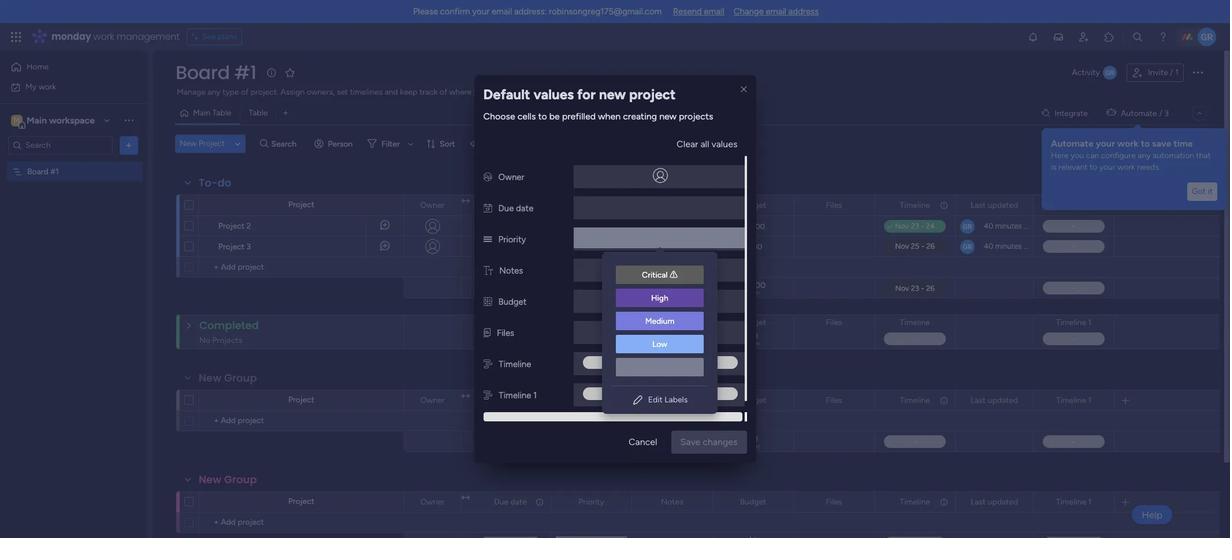 Task type: describe. For each thing, give the bounding box(es) containing it.
/ for 1
[[1170, 68, 1174, 77]]

To-do field
[[196, 176, 234, 191]]

you
[[1071, 151, 1084, 161]]

set
[[337, 87, 348, 97]]

2 due date field from the top
[[491, 317, 530, 329]]

arrow down image
[[404, 137, 418, 151]]

cancel
[[629, 437, 657, 448]]

to-do
[[199, 176, 231, 190]]

1 files field from the top
[[823, 199, 845, 212]]

nov
[[499, 242, 513, 251]]

1 40 from the top
[[984, 222, 994, 231]]

0 vertical spatial to
[[538, 111, 547, 122]]

new project
[[180, 139, 225, 149]]

group for due date
[[224, 371, 257, 385]]

invite / 1 button
[[1127, 64, 1184, 82]]

invite
[[1148, 68, 1168, 77]]

automate / 3
[[1121, 108, 1169, 118]]

address:
[[514, 6, 547, 17]]

angle down image
[[235, 140, 241, 148]]

project 3
[[218, 242, 251, 252]]

change email address link
[[734, 6, 819, 17]]

2 v2 expand column image from the top
[[462, 392, 470, 402]]

workspace image
[[11, 114, 23, 127]]

when
[[598, 111, 621, 122]]

sum for $1,500
[[747, 289, 760, 297]]

low option
[[616, 335, 704, 354]]

$0 inside budget $0 sum
[[748, 332, 758, 342]]

2 priority field from the top
[[576, 317, 607, 329]]

see more link
[[526, 86, 563, 98]]

work right monday
[[93, 30, 114, 43]]

1 vertical spatial to
[[1141, 138, 1150, 149]]

4 due date field from the top
[[491, 496, 530, 509]]

1 owner field from the top
[[418, 199, 448, 212]]

save
[[1152, 138, 1172, 149]]

#1 inside "list box"
[[50, 167, 59, 177]]

board #1 list box
[[0, 160, 147, 338]]

3 v2 expand column image from the top
[[462, 494, 470, 503]]

1 inside button
[[1176, 68, 1179, 77]]

resend email
[[673, 6, 724, 17]]

help
[[1142, 509, 1163, 521]]

high option
[[616, 289, 704, 307]]

0 vertical spatial board
[[176, 60, 230, 86]]

autopilot image
[[1107, 105, 1116, 120]]

4 files field from the top
[[823, 496, 845, 509]]

critical
[[642, 270, 668, 280]]

updated for timeline 1
[[988, 396, 1018, 405]]

add to favorites image
[[284, 67, 296, 78]]

clear all values
[[677, 139, 738, 150]]

3 files field from the top
[[823, 394, 845, 407]]

project 2
[[218, 221, 251, 231]]

automate for your
[[1051, 138, 1094, 149]]

dapulse integrations image
[[1042, 109, 1050, 118]]

email for resend email
[[704, 6, 724, 17]]

2 of from the left
[[440, 87, 447, 97]]

person
[[328, 139, 353, 149]]

change email address
[[734, 6, 819, 17]]

1 timeline 1 field from the top
[[1053, 199, 1095, 212]]

1 timeline field from the top
[[897, 199, 933, 212]]

default
[[483, 86, 530, 103]]

sort
[[440, 139, 455, 149]]

budget $0 sum
[[740, 318, 767, 348]]

priority for third priority field from the top
[[579, 396, 604, 405]]

1 horizontal spatial project
[[629, 86, 676, 103]]

change
[[734, 6, 764, 17]]

notes
[[678, 222, 697, 231]]

last for timeline 1
[[971, 396, 986, 405]]

help image
[[1158, 31, 1169, 43]]

project.
[[251, 87, 279, 97]]

owner for 1st owner field from the bottom of the page
[[420, 497, 445, 507]]

robinsongreg175@gmail.com
[[549, 6, 662, 17]]

sum for $0
[[747, 443, 760, 451]]

can
[[1086, 151, 1099, 161]]

choose cells to be prefilled when creating new projects
[[483, 111, 713, 122]]

is
[[1051, 162, 1057, 172]]

1 due date field from the top
[[491, 199, 530, 212]]

all
[[701, 139, 709, 150]]

please confirm your email address: robinsongreg175@gmail.com
[[413, 6, 662, 17]]

to-
[[199, 176, 218, 190]]

hidden columns image
[[466, 138, 484, 150]]

v2 file column image
[[483, 328, 491, 339]]

where
[[449, 87, 472, 97]]

workspace
[[49, 115, 95, 126]]

automate your work to save time here you can configure any automation that is relevant to your work needs.
[[1051, 138, 1211, 172]]

main table
[[193, 108, 231, 118]]

0 horizontal spatial high
[[583, 221, 600, 231]]

medium inside 'option'
[[645, 317, 675, 327]]

values inside button
[[712, 139, 738, 150]]

high inside high option
[[651, 294, 669, 303]]

be
[[549, 111, 560, 122]]

2 40 minutes ago from the top
[[984, 242, 1037, 251]]

2 timeline 1 field from the top
[[1053, 317, 1095, 329]]

1 horizontal spatial 3
[[1165, 108, 1169, 118]]

column information image for timeline
[[940, 201, 949, 210]]

person button
[[310, 135, 360, 153]]

list box containing critical ⚠️️
[[602, 257, 718, 386]]

table button
[[240, 104, 276, 123]]

budget for first budget field from the bottom
[[740, 497, 767, 507]]

manage any type of project. assign owners, set timelines and keep track of where your project stands.
[[177, 87, 546, 97]]

stands.
[[520, 87, 546, 97]]

creating
[[623, 111, 657, 122]]

type
[[222, 87, 239, 97]]

my
[[25, 82, 37, 92]]

filter
[[382, 139, 400, 149]]

notes field for files
[[658, 496, 686, 509]]

2 ago from the top
[[1024, 242, 1037, 251]]

resend
[[673, 6, 702, 17]]

0 horizontal spatial new
[[599, 86, 626, 103]]

automation
[[1153, 151, 1194, 161]]

my work button
[[7, 78, 124, 96]]

see plans button
[[186, 28, 242, 46]]

3 timeline 1 field from the top
[[1053, 394, 1095, 407]]

1 horizontal spatial board #1
[[176, 60, 256, 86]]

edit
[[648, 395, 663, 405]]

2 files field from the top
[[823, 317, 845, 329]]

4 timeline field from the top
[[897, 496, 933, 509]]

clear all values button
[[668, 133, 747, 156]]

nov 23
[[499, 242, 523, 251]]

priority for fourth priority field
[[579, 497, 604, 507]]

$1,500 sum
[[741, 281, 766, 297]]

time
[[1174, 138, 1193, 149]]

it
[[1208, 187, 1213, 196]]

resend email link
[[673, 6, 724, 17]]

activity button
[[1068, 64, 1122, 82]]

notifications image
[[1028, 31, 1039, 43]]

3 timeline field from the top
[[897, 394, 933, 407]]

dapulse date column image
[[483, 203, 492, 214]]

Search field
[[268, 136, 303, 152]]

1 last updated field from the top
[[968, 199, 1021, 212]]

last updated field for timeline
[[968, 496, 1021, 509]]

any inside automate your work to save time here you can configure any automation that is relevant to your work needs.
[[1138, 151, 1151, 161]]

board #1 inside "list box"
[[27, 167, 59, 177]]

address
[[789, 6, 819, 17]]

owner for 1st owner field from the top
[[420, 200, 445, 210]]

low
[[652, 340, 668, 350]]

1 last updated from the top
[[971, 200, 1018, 210]]

0 horizontal spatial option
[[0, 161, 147, 164]]

dapulse timeline column image for timeline
[[483, 359, 493, 370]]

got it button
[[1188, 183, 1218, 201]]

last for timeline
[[971, 497, 986, 507]]

new for owner
[[199, 473, 221, 487]]

2 vertical spatial to
[[1090, 162, 1098, 172]]

critical ⚠️️ option
[[616, 266, 704, 284]]

inbox image
[[1053, 31, 1065, 43]]

1 minutes from the top
[[995, 222, 1022, 231]]

clear
[[677, 139, 698, 150]]

main table button
[[175, 104, 240, 123]]

here
[[1051, 151, 1069, 161]]

budget for first budget field
[[740, 200, 767, 210]]

/ for 3
[[1160, 108, 1163, 118]]

$0 sum
[[747, 435, 760, 451]]

sort button
[[421, 135, 462, 153]]

other
[[663, 243, 682, 251]]

2 owner field from the top
[[418, 394, 448, 407]]

dapulse text column image
[[483, 266, 493, 276]]

budget for second budget field from the bottom of the page
[[740, 396, 767, 405]]

2 40 from the top
[[984, 242, 994, 251]]

needs.
[[1137, 162, 1161, 172]]

0 horizontal spatial 3
[[247, 242, 251, 252]]

1 priority field from the top
[[576, 199, 607, 212]]

main workspace
[[27, 115, 95, 126]]

0 vertical spatial medium
[[577, 242, 606, 251]]

help button
[[1132, 506, 1173, 525]]

that
[[1196, 151, 1211, 161]]

please
[[413, 6, 438, 17]]

monday
[[51, 30, 91, 43]]



Task type: locate. For each thing, give the bounding box(es) containing it.
Last updated field
[[968, 199, 1021, 212], [968, 394, 1021, 407], [968, 496, 1021, 509]]

2 vertical spatial v2 expand column image
[[462, 494, 470, 503]]

Owner field
[[418, 199, 448, 212], [418, 394, 448, 407], [418, 496, 448, 509]]

see more
[[527, 87, 562, 97]]

1 horizontal spatial to
[[1090, 162, 1098, 172]]

see plans
[[202, 32, 237, 42]]

3 due date field from the top
[[491, 394, 530, 407]]

0 vertical spatial last updated
[[971, 200, 1018, 210]]

0 horizontal spatial email
[[492, 6, 512, 17]]

due date
[[494, 200, 527, 210], [498, 203, 534, 214], [494, 318, 527, 328], [494, 396, 527, 405], [494, 497, 527, 507]]

2 new group field from the top
[[196, 473, 260, 488]]

last updated for timeline
[[971, 497, 1018, 507]]

board #1 up type
[[176, 60, 256, 86]]

v2 status image
[[483, 235, 492, 245]]

cells
[[518, 111, 536, 122]]

v2 done deadline image
[[474, 221, 484, 232]]

automate right autopilot image
[[1121, 108, 1157, 118]]

1 vertical spatial new group field
[[196, 473, 260, 488]]

board #1
[[176, 60, 256, 86], [27, 167, 59, 177]]

to left save
[[1141, 138, 1150, 149]]

prefilled
[[562, 111, 596, 122]]

#1
[[234, 60, 256, 86], [50, 167, 59, 177]]

labels
[[665, 395, 688, 405]]

invite / 1
[[1148, 68, 1179, 77]]

sum
[[747, 289, 760, 297], [747, 340, 760, 348], [747, 443, 760, 451]]

work down configure
[[1118, 162, 1135, 172]]

project
[[629, 86, 676, 103], [492, 87, 518, 97]]

1 horizontal spatial option
[[616, 358, 704, 377]]

main inside workspace selection element
[[27, 115, 47, 126]]

4 priority field from the top
[[576, 496, 607, 509]]

Priority field
[[576, 199, 607, 212], [576, 317, 607, 329], [576, 394, 607, 407], [576, 496, 607, 509]]

1 group from the top
[[224, 371, 257, 385]]

$1,000
[[742, 222, 765, 231]]

main for main table
[[193, 108, 210, 118]]

3 email from the left
[[766, 6, 787, 17]]

0 horizontal spatial automate
[[1051, 138, 1094, 149]]

Budget field
[[737, 199, 769, 212], [737, 317, 769, 329], [737, 394, 769, 407], [737, 496, 769, 509]]

1 last from the top
[[971, 200, 986, 210]]

filter button
[[363, 135, 418, 153]]

1 horizontal spatial email
[[704, 6, 724, 17]]

1 vertical spatial 3
[[247, 242, 251, 252]]

new inside button
[[180, 139, 197, 149]]

sum inside budget $0 sum
[[747, 340, 760, 348]]

main right workspace icon
[[27, 115, 47, 126]]

1 updated from the top
[[988, 200, 1018, 210]]

New Group field
[[196, 371, 260, 386], [196, 473, 260, 488]]

40
[[984, 222, 994, 231], [984, 242, 994, 251]]

email left address:
[[492, 6, 512, 17]]

ago
[[1024, 222, 1037, 231], [1024, 242, 1037, 251]]

new group
[[199, 371, 257, 385], [199, 473, 257, 487]]

1 horizontal spatial automate
[[1121, 108, 1157, 118]]

0 horizontal spatial values
[[534, 86, 574, 103]]

board up manage at the left top
[[176, 60, 230, 86]]

0 vertical spatial new group field
[[196, 371, 260, 386]]

3 priority field from the top
[[576, 394, 607, 407]]

priority for fourth priority field from the bottom of the page
[[579, 200, 604, 210]]

and
[[385, 87, 398, 97]]

3 down 2
[[247, 242, 251, 252]]

email right change
[[766, 6, 787, 17]]

/ inside button
[[1170, 68, 1174, 77]]

3
[[1165, 108, 1169, 118], [247, 242, 251, 252]]

to
[[538, 111, 547, 122], [1141, 138, 1150, 149], [1090, 162, 1098, 172]]

4 timeline 1 field from the top
[[1053, 496, 1095, 509]]

your up can on the top right of the page
[[1096, 138, 1115, 149]]

owner
[[498, 172, 524, 183], [420, 200, 445, 210], [420, 396, 445, 405], [420, 497, 445, 507]]

/ right invite at the top right of the page
[[1170, 68, 1174, 77]]

option
[[0, 161, 147, 164], [616, 358, 704, 377]]

1 horizontal spatial /
[[1170, 68, 1174, 77]]

/
[[1170, 68, 1174, 77], [1160, 108, 1163, 118]]

2 vertical spatial notes field
[[658, 496, 686, 509]]

23
[[514, 242, 523, 251]]

0 horizontal spatial board #1
[[27, 167, 59, 177]]

of
[[241, 87, 249, 97], [440, 87, 447, 97]]

0 vertical spatial ago
[[1024, 222, 1037, 231]]

new
[[599, 86, 626, 103], [659, 111, 677, 122]]

1 vertical spatial board
[[27, 167, 48, 177]]

0 vertical spatial 3
[[1165, 108, 1169, 118]]

2 vertical spatial last updated field
[[968, 496, 1021, 509]]

relevant
[[1059, 162, 1088, 172]]

1 column information image from the left
[[535, 201, 544, 210]]

got it
[[1192, 187, 1213, 196]]

new up when
[[599, 86, 626, 103]]

2 vertical spatial updated
[[988, 497, 1018, 507]]

0 vertical spatial $0
[[748, 332, 758, 342]]

2 vertical spatial new
[[199, 473, 221, 487]]

to left the be
[[538, 111, 547, 122]]

$500
[[744, 242, 762, 251]]

1 budget field from the top
[[737, 199, 769, 212]]

monday work management
[[51, 30, 180, 43]]

minutes
[[995, 222, 1022, 231], [995, 242, 1022, 251]]

3 updated from the top
[[988, 497, 1018, 507]]

1 ago from the top
[[1024, 222, 1037, 231]]

to down can on the top right of the page
[[1090, 162, 1098, 172]]

any left type
[[208, 87, 220, 97]]

1 table from the left
[[212, 108, 231, 118]]

v2 multiple person column image
[[483, 172, 492, 183]]

board #1 down search in workspace field
[[27, 167, 59, 177]]

1 horizontal spatial main
[[193, 108, 210, 118]]

2 new group from the top
[[199, 473, 257, 487]]

2 group from the top
[[224, 473, 257, 487]]

table inside main table "button"
[[212, 108, 231, 118]]

project
[[199, 139, 225, 149], [288, 200, 314, 210], [218, 221, 245, 231], [218, 242, 245, 252], [288, 395, 314, 405], [288, 497, 314, 507]]

3 owner field from the top
[[418, 496, 448, 509]]

1 vertical spatial new
[[199, 371, 221, 385]]

1
[[1176, 68, 1179, 77], [1088, 200, 1092, 210], [1088, 318, 1092, 328], [533, 391, 537, 401], [1088, 396, 1092, 405], [1088, 497, 1092, 507]]

manage
[[177, 87, 206, 97]]

for
[[577, 86, 596, 103]]

dapulse timeline column image
[[483, 359, 493, 370], [483, 391, 493, 401]]

0 vertical spatial sum
[[747, 289, 760, 297]]

0 horizontal spatial project
[[492, 87, 518, 97]]

Completed field
[[196, 318, 262, 333]]

1 sum from the top
[[747, 289, 760, 297]]

0 vertical spatial new group
[[199, 371, 257, 385]]

last updated field for timeline 1
[[968, 394, 1021, 407]]

email for change email address
[[766, 6, 787, 17]]

medium option
[[616, 312, 704, 331]]

2 last updated field from the top
[[968, 394, 1021, 407]]

1 horizontal spatial medium
[[645, 317, 675, 327]]

m
[[13, 115, 20, 125]]

1 vertical spatial see
[[527, 87, 541, 97]]

v2 expand column image
[[462, 196, 470, 206], [462, 392, 470, 402], [462, 494, 470, 503]]

due
[[494, 200, 509, 210], [498, 203, 514, 214], [494, 318, 509, 328], [494, 396, 509, 405], [494, 497, 509, 507]]

dapulse timeline column image for timeline 1
[[483, 391, 493, 401]]

1 notes field from the top
[[658, 199, 686, 212]]

3 notes field from the top
[[658, 496, 686, 509]]

new for due date
[[199, 371, 221, 385]]

2 vertical spatial owner field
[[418, 496, 448, 509]]

3 up save
[[1165, 108, 1169, 118]]

1 vertical spatial values
[[712, 139, 738, 150]]

3 budget field from the top
[[737, 394, 769, 407]]

Timeline field
[[897, 199, 933, 212], [897, 317, 933, 329], [897, 394, 933, 407], [897, 496, 933, 509]]

timelines
[[350, 87, 383, 97]]

0 vertical spatial values
[[534, 86, 574, 103]]

3 last from the top
[[971, 497, 986, 507]]

project inside button
[[199, 139, 225, 149]]

activity
[[1072, 68, 1100, 77]]

Notes field
[[658, 199, 686, 212], [658, 394, 686, 407], [658, 496, 686, 509]]

0 vertical spatial dapulse timeline column image
[[483, 359, 493, 370]]

track
[[420, 87, 438, 97]]

show board description image
[[265, 67, 278, 79]]

my work
[[25, 82, 56, 92]]

1 horizontal spatial column information image
[[940, 201, 949, 210]]

invite members image
[[1078, 31, 1090, 43]]

0 vertical spatial new
[[180, 139, 197, 149]]

column information image
[[535, 396, 544, 405], [940, 396, 949, 405], [535, 498, 544, 507], [940, 498, 949, 507]]

your
[[472, 6, 490, 17], [474, 87, 490, 97], [1096, 138, 1115, 149], [1100, 162, 1116, 172]]

automate for /
[[1121, 108, 1157, 118]]

updated
[[988, 200, 1018, 210], [988, 396, 1018, 405], [988, 497, 1018, 507]]

2 last updated from the top
[[971, 396, 1018, 405]]

1 vertical spatial notes field
[[658, 394, 686, 407]]

confirm
[[440, 6, 470, 17]]

1 new group from the top
[[199, 371, 257, 385]]

0 vertical spatial #1
[[234, 60, 256, 86]]

0 horizontal spatial of
[[241, 87, 249, 97]]

2 minutes from the top
[[995, 242, 1022, 251]]

0 vertical spatial minutes
[[995, 222, 1022, 231]]

values up the be
[[534, 86, 574, 103]]

main
[[193, 108, 210, 118], [27, 115, 47, 126]]

see for see plans
[[202, 32, 216, 42]]

dapulse checkmark sign image
[[888, 220, 894, 234]]

1 vertical spatial #1
[[50, 167, 59, 177]]

your right confirm
[[472, 6, 490, 17]]

1 of from the left
[[241, 87, 249, 97]]

work right "my"
[[39, 82, 56, 92]]

2 column information image from the left
[[940, 201, 949, 210]]

0 vertical spatial last
[[971, 200, 986, 210]]

completed
[[199, 318, 259, 333]]

2 budget field from the top
[[737, 317, 769, 329]]

0 vertical spatial any
[[208, 87, 220, 97]]

v2 search image
[[260, 137, 268, 150]]

1 vertical spatial new
[[659, 111, 677, 122]]

#1 down search in workspace field
[[50, 167, 59, 177]]

1 vertical spatial dapulse timeline column image
[[483, 391, 493, 401]]

email right the resend
[[704, 6, 724, 17]]

0 horizontal spatial see
[[202, 32, 216, 42]]

project up choose
[[492, 87, 518, 97]]

updated for timeline
[[988, 497, 1018, 507]]

select product image
[[10, 31, 22, 43]]

main for main workspace
[[27, 115, 47, 126]]

board down search in workspace field
[[27, 167, 48, 177]]

column information image
[[535, 201, 544, 210], [940, 201, 949, 210]]

any up needs.
[[1138, 151, 1151, 161]]

4 budget field from the top
[[737, 496, 769, 509]]

1 vertical spatial board #1
[[27, 167, 59, 177]]

1 vertical spatial v2 expand column image
[[462, 392, 470, 402]]

notes
[[661, 200, 683, 210], [499, 266, 523, 276], [661, 396, 683, 405], [661, 497, 683, 507]]

2 email from the left
[[704, 6, 724, 17]]

dapulse x slim image
[[741, 84, 747, 95]]

new project button
[[175, 135, 229, 153]]

1 horizontal spatial of
[[440, 87, 447, 97]]

1 horizontal spatial table
[[249, 108, 268, 118]]

1 vertical spatial option
[[616, 358, 704, 377]]

1 new group field from the top
[[196, 371, 260, 386]]

0 vertical spatial see
[[202, 32, 216, 42]]

see for see more
[[527, 87, 541, 97]]

collapse board header image
[[1195, 109, 1204, 118]]

1 horizontal spatial board
[[176, 60, 230, 86]]

1 v2 expand column image from the top
[[462, 196, 470, 206]]

0 horizontal spatial column information image
[[535, 201, 544, 210]]

got
[[1192, 187, 1206, 196]]

1 40 minutes ago from the top
[[984, 222, 1037, 231]]

1 vertical spatial automate
[[1051, 138, 1094, 149]]

list box
[[602, 257, 718, 386]]

see left more
[[527, 87, 541, 97]]

1 vertical spatial any
[[1138, 151, 1151, 161]]

2 sum from the top
[[747, 340, 760, 348]]

0 vertical spatial automate
[[1121, 108, 1157, 118]]

high
[[583, 221, 600, 231], [651, 294, 669, 303]]

owner for second owner field
[[420, 396, 445, 405]]

column information image for due date
[[535, 201, 544, 210]]

priority
[[579, 200, 604, 210], [498, 235, 526, 245], [579, 318, 604, 328], [579, 396, 604, 405], [579, 497, 604, 507]]

1 email from the left
[[492, 6, 512, 17]]

projects
[[679, 111, 713, 122]]

new right the creating
[[659, 111, 677, 122]]

work inside 'button'
[[39, 82, 56, 92]]

see left plans
[[202, 32, 216, 42]]

notes field for budget
[[658, 394, 686, 407]]

1 $0 from the top
[[748, 332, 758, 342]]

automate
[[1121, 108, 1157, 118], [1051, 138, 1094, 149]]

automate inside automate your work to save time here you can configure any automation that is relevant to your work needs.
[[1051, 138, 1094, 149]]

0 vertical spatial high
[[583, 221, 600, 231]]

1 horizontal spatial any
[[1138, 151, 1151, 161]]

1 vertical spatial medium
[[645, 317, 675, 327]]

0 vertical spatial option
[[0, 161, 147, 164]]

1 horizontal spatial see
[[527, 87, 541, 97]]

0 horizontal spatial any
[[208, 87, 220, 97]]

2 timeline field from the top
[[897, 317, 933, 329]]

workspace selection element
[[11, 114, 97, 129]]

of right type
[[241, 87, 249, 97]]

your right where
[[474, 87, 490, 97]]

apps image
[[1104, 31, 1115, 43]]

1 vertical spatial group
[[224, 473, 257, 487]]

2
[[247, 221, 251, 231]]

project up the creating
[[629, 86, 676, 103]]

0 vertical spatial v2 expand column image
[[462, 196, 470, 206]]

new group field for due date
[[196, 371, 260, 386]]

last updated for timeline 1
[[971, 396, 1018, 405]]

cancel button
[[620, 431, 667, 454]]

1 dapulse timeline column image from the top
[[483, 359, 493, 370]]

see
[[202, 32, 216, 42], [527, 87, 541, 97]]

new group field for owner
[[196, 473, 260, 488]]

table down type
[[212, 108, 231, 118]]

1 horizontal spatial #1
[[234, 60, 256, 86]]

do
[[218, 176, 231, 190]]

3 last updated field from the top
[[968, 496, 1021, 509]]

work up configure
[[1118, 138, 1139, 149]]

choose
[[483, 111, 515, 122]]

2 last from the top
[[971, 396, 986, 405]]

priority for third priority field from the bottom of the page
[[579, 318, 604, 328]]

0 vertical spatial last updated field
[[968, 199, 1021, 212]]

see inside see more link
[[527, 87, 541, 97]]

0 vertical spatial new
[[599, 86, 626, 103]]

board inside "list box"
[[27, 167, 48, 177]]

0 vertical spatial group
[[224, 371, 257, 385]]

table down project.
[[249, 108, 268, 118]]

integrate
[[1055, 108, 1088, 118]]

1 vertical spatial minutes
[[995, 242, 1022, 251]]

main down manage at the left top
[[193, 108, 210, 118]]

automate up you
[[1051, 138, 1094, 149]]

Board #1 field
[[173, 60, 259, 86]]

#1 up type
[[234, 60, 256, 86]]

1 vertical spatial high
[[651, 294, 669, 303]]

1 vertical spatial owner field
[[418, 394, 448, 407]]

0 vertical spatial updated
[[988, 200, 1018, 210]]

0 horizontal spatial to
[[538, 111, 547, 122]]

1 vertical spatial last updated
[[971, 396, 1018, 405]]

0 horizontal spatial main
[[27, 115, 47, 126]]

2 $0 from the top
[[748, 435, 758, 444]]

option down search in workspace field
[[0, 161, 147, 164]]

2 updated from the top
[[988, 396, 1018, 405]]

default values for new project
[[483, 86, 676, 103]]

3 sum from the top
[[747, 443, 760, 451]]

2 table from the left
[[249, 108, 268, 118]]

1 vertical spatial $0
[[748, 435, 758, 444]]

add view image
[[283, 109, 288, 118]]

1 horizontal spatial values
[[712, 139, 738, 150]]

1 vertical spatial last updated field
[[968, 394, 1021, 407]]

table inside table button
[[249, 108, 268, 118]]

sum inside the $1,500 sum
[[747, 289, 760, 297]]

Search in workspace field
[[24, 139, 97, 152]]

edit labels
[[648, 395, 688, 405]]

more
[[543, 87, 562, 97]]

2 horizontal spatial to
[[1141, 138, 1150, 149]]

group for owner
[[224, 473, 257, 487]]

0 vertical spatial board #1
[[176, 60, 256, 86]]

option down low
[[616, 358, 704, 377]]

new group for owner
[[199, 473, 257, 487]]

2 notes field from the top
[[658, 394, 686, 407]]

0 vertical spatial notes field
[[658, 199, 686, 212]]

/ up save
[[1160, 108, 1163, 118]]

1 vertical spatial 40 minutes ago
[[984, 242, 1037, 251]]

automate your work to save time heading
[[1051, 138, 1218, 150]]

$0 inside the $0 sum
[[748, 435, 758, 444]]

main inside "button"
[[193, 108, 210, 118]]

search everything image
[[1132, 31, 1144, 43]]

dapulse numbers column image
[[483, 297, 492, 307]]

2 vertical spatial last
[[971, 497, 986, 507]]

1 horizontal spatial new
[[659, 111, 677, 122]]

greg robinson image
[[1198, 28, 1217, 46]]

Files field
[[823, 199, 845, 212], [823, 317, 845, 329], [823, 394, 845, 407], [823, 496, 845, 509]]

new group for due date
[[199, 371, 257, 385]]

0 horizontal spatial /
[[1160, 108, 1163, 118]]

1 vertical spatial sum
[[747, 340, 760, 348]]

assign
[[281, 87, 305, 97]]

management
[[117, 30, 180, 43]]

1 vertical spatial /
[[1160, 108, 1163, 118]]

Timeline 1 field
[[1053, 199, 1095, 212], [1053, 317, 1095, 329], [1053, 394, 1095, 407], [1053, 496, 1095, 509]]

3 last updated from the top
[[971, 497, 1018, 507]]

2 vertical spatial last updated
[[971, 497, 1018, 507]]

of right the track
[[440, 87, 447, 97]]

⚠️️
[[670, 270, 678, 280]]

0 vertical spatial 40 minutes ago
[[984, 222, 1037, 231]]

your down configure
[[1100, 162, 1116, 172]]

Due date field
[[491, 199, 530, 212], [491, 317, 530, 329], [491, 394, 530, 407], [491, 496, 530, 509]]

0 vertical spatial /
[[1170, 68, 1174, 77]]

see inside see plans 'button'
[[202, 32, 216, 42]]

2 dapulse timeline column image from the top
[[483, 391, 493, 401]]

values right all
[[712, 139, 738, 150]]



Task type: vqa. For each thing, say whether or not it's contained in the screenshot.
bottom Assess old project's progress
no



